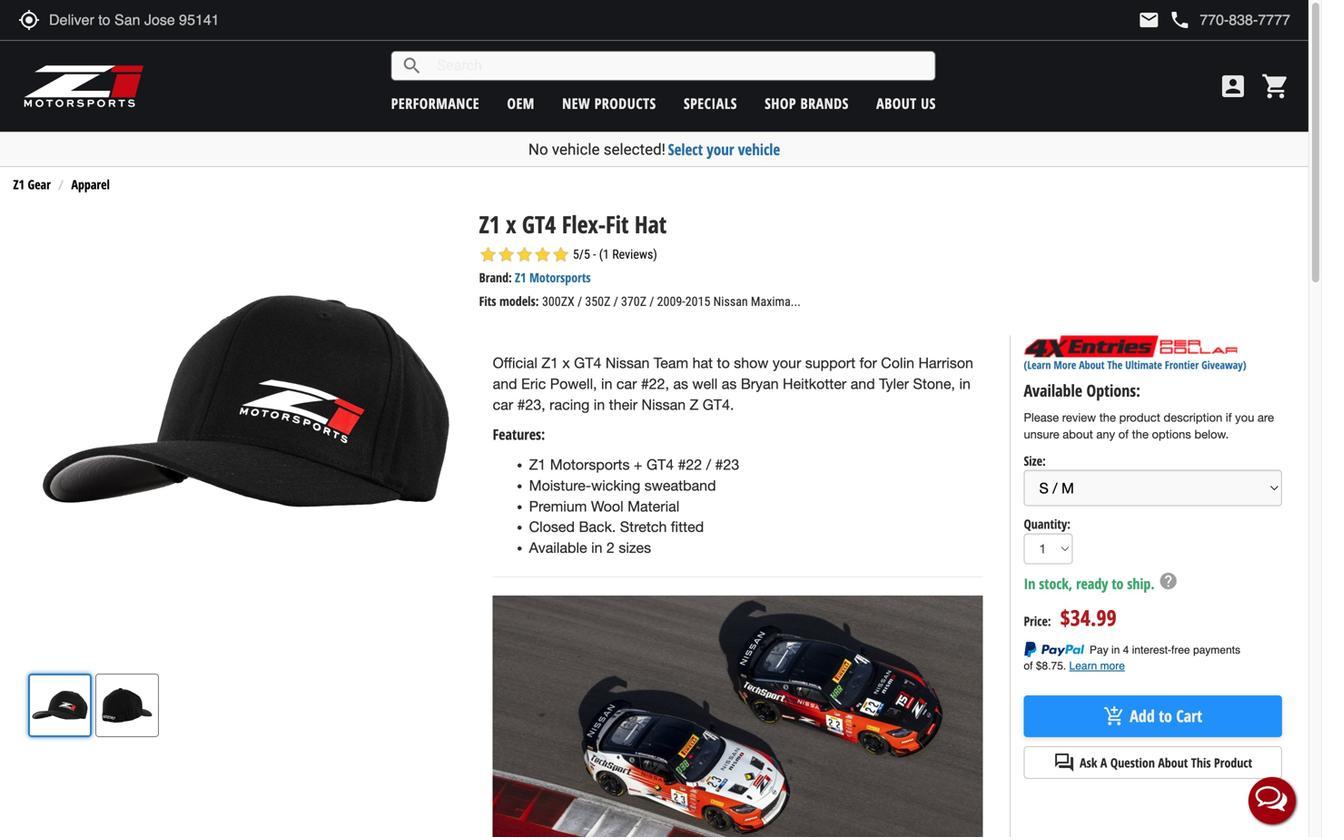 Task type: locate. For each thing, give the bounding box(es) containing it.
if
[[1227, 411, 1233, 425]]

2 vertical spatial gt4
[[647, 457, 674, 473]]

wicking
[[592, 477, 641, 494]]

2 vertical spatial nissan
[[642, 397, 686, 413]]

1 horizontal spatial available
[[1024, 380, 1083, 402]]

specials link
[[684, 94, 738, 113]]

1 vertical spatial car
[[493, 397, 513, 413]]

z1 up "moisture-"
[[529, 457, 546, 473]]

gt4 up the sweatband
[[647, 457, 674, 473]]

the up any in the right bottom of the page
[[1100, 411, 1117, 425]]

/
[[578, 294, 583, 309], [614, 294, 619, 309], [650, 294, 655, 309], [707, 457, 712, 473]]

1 horizontal spatial gt4
[[574, 355, 602, 372]]

star
[[479, 246, 498, 264], [498, 246, 516, 264], [516, 246, 534, 264], [534, 246, 552, 264], [552, 246, 570, 264]]

z1 up eric
[[542, 355, 559, 372]]

x inside official z1 x gt4 nissan team hat to show your support for colin harrison and eric powell, in car #22, as well as bryan heitkotter and tyler stone, in car #23, racing in their nissan z gt4.
[[563, 355, 570, 372]]

sizes
[[619, 540, 652, 557]]

0 horizontal spatial x
[[506, 208, 517, 240]]

Search search field
[[423, 52, 936, 80]]

of
[[1119, 427, 1129, 442]]

to
[[717, 355, 730, 372], [1112, 574, 1124, 594], [1160, 706, 1173, 728]]

product
[[1120, 411, 1161, 425]]

1 star from the left
[[479, 246, 498, 264]]

available down closed
[[529, 540, 588, 557]]

available inside (learn more about the ultimate frontier giveaway) available options: please review the product description if you are unsure about any of the options below.
[[1024, 380, 1083, 402]]

about us link
[[877, 94, 937, 113]]

1 horizontal spatial x
[[563, 355, 570, 372]]

0 vertical spatial your
[[707, 139, 735, 160]]

1 vertical spatial to
[[1112, 574, 1124, 594]]

0 horizontal spatial as
[[674, 376, 689, 393]]

car left #23,
[[493, 397, 513, 413]]

/ left #23
[[707, 457, 712, 473]]

in stock, ready to ship. help
[[1024, 572, 1179, 594]]

are
[[1258, 411, 1275, 425]]

1 vertical spatial gt4
[[574, 355, 602, 372]]

gt4.
[[703, 397, 735, 413]]

vehicle inside no vehicle selected! select your vehicle
[[552, 140, 600, 159]]

about
[[877, 94, 917, 113], [1080, 358, 1105, 373], [1159, 754, 1189, 772]]

z1 motorsports logo image
[[23, 64, 145, 109]]

1 vertical spatial nissan
[[606, 355, 650, 372]]

nissan down #22, in the top of the page
[[642, 397, 686, 413]]

0 vertical spatial x
[[506, 208, 517, 240]]

in
[[1024, 574, 1036, 594]]

/ right 350z
[[614, 294, 619, 309]]

powell,
[[550, 376, 597, 393]]

select
[[668, 139, 703, 160]]

nissan right the 2015
[[714, 294, 748, 309]]

official z1 x gt4 nissan team hat to show your support for colin harrison and eric powell, in car #22, as well as bryan heitkotter and tyler stone, in car #23, racing in their nissan z gt4.
[[493, 355, 974, 413]]

gear
[[28, 176, 51, 193]]

1 horizontal spatial your
[[773, 355, 802, 372]]

to right the hat
[[717, 355, 730, 372]]

premium
[[529, 498, 587, 515]]

quantity:
[[1024, 515, 1071, 533]]

to right add
[[1160, 706, 1173, 728]]

2015
[[686, 294, 711, 309]]

a
[[1101, 754, 1108, 772]]

in left the 2 at the bottom of the page
[[592, 540, 603, 557]]

0 vertical spatial to
[[717, 355, 730, 372]]

1 vertical spatial the
[[1133, 427, 1149, 442]]

in left their
[[594, 397, 605, 413]]

phone
[[1170, 9, 1192, 31]]

$34.99
[[1061, 603, 1117, 633]]

2 vertical spatial about
[[1159, 754, 1189, 772]]

bryan
[[741, 376, 779, 393]]

z1 up models:
[[515, 269, 527, 286]]

search
[[401, 55, 423, 77]]

3 star from the left
[[516, 246, 534, 264]]

the right "of" in the bottom right of the page
[[1133, 427, 1149, 442]]

0 horizontal spatial to
[[717, 355, 730, 372]]

about inside the question_answer ask a question about this product
[[1159, 754, 1189, 772]]

vehicle down shop
[[739, 139, 781, 160]]

gt4 up powell,
[[574, 355, 602, 372]]

gt4 left flex- at the top of the page
[[522, 208, 556, 240]]

2 horizontal spatial about
[[1159, 754, 1189, 772]]

you
[[1236, 411, 1255, 425]]

1 horizontal spatial as
[[722, 376, 737, 393]]

0 vertical spatial gt4
[[522, 208, 556, 240]]

1 horizontal spatial about
[[1080, 358, 1105, 373]]

vehicle right no
[[552, 140, 600, 159]]

their
[[609, 397, 638, 413]]

phone link
[[1170, 9, 1291, 31]]

available down more at the top right
[[1024, 380, 1083, 402]]

question_answer
[[1054, 752, 1076, 774]]

z1
[[13, 176, 25, 193], [479, 208, 500, 240], [515, 269, 527, 286], [542, 355, 559, 372], [529, 457, 546, 473]]

price: $34.99
[[1024, 603, 1117, 633]]

2
[[607, 540, 615, 557]]

/ right 370z
[[650, 294, 655, 309]]

1 vertical spatial about
[[1080, 358, 1105, 373]]

account_box
[[1219, 72, 1248, 101]]

nissan
[[714, 294, 748, 309], [606, 355, 650, 372], [642, 397, 686, 413]]

1 vertical spatial available
[[529, 540, 588, 557]]

frontier
[[1166, 358, 1200, 373]]

gt4 inside z1 motorsports + gt4 #22 / #23 moisture-wicking sweatband premium wool material closed back. stretch fitted available in 2 sizes
[[647, 457, 674, 473]]

my_location
[[18, 9, 40, 31]]

1 horizontal spatial the
[[1133, 427, 1149, 442]]

gt4
[[522, 208, 556, 240], [574, 355, 602, 372], [647, 457, 674, 473]]

gt4 inside z1 x gt4 flex-fit hat star star star star star 5/5 - (1 reviews) brand: z1 motorsports fits models: 300zx / 350z / 370z / 2009-2015 nissan maxima...
[[522, 208, 556, 240]]

5 star from the left
[[552, 246, 570, 264]]

and down official
[[493, 376, 518, 393]]

question
[[1111, 754, 1156, 772]]

brands
[[801, 94, 849, 113]]

1 and from the left
[[493, 376, 518, 393]]

vehicle
[[739, 139, 781, 160], [552, 140, 600, 159]]

and down for
[[851, 376, 876, 393]]

motorsports
[[530, 269, 591, 286]]

car up their
[[617, 376, 637, 393]]

0 horizontal spatial gt4
[[522, 208, 556, 240]]

this
[[1192, 754, 1212, 772]]

in
[[602, 376, 613, 393], [960, 376, 971, 393], [594, 397, 605, 413], [592, 540, 603, 557]]

flex-
[[562, 208, 606, 240]]

fits
[[479, 293, 497, 310]]

0 horizontal spatial about
[[877, 94, 917, 113]]

ready
[[1077, 574, 1109, 594]]

2 and from the left
[[851, 376, 876, 393]]

available
[[1024, 380, 1083, 402], [529, 540, 588, 557]]

0 horizontal spatial vehicle
[[552, 140, 600, 159]]

as up gt4.
[[722, 376, 737, 393]]

to left ship.
[[1112, 574, 1124, 594]]

0 vertical spatial car
[[617, 376, 637, 393]]

hat
[[635, 208, 667, 240]]

oem link
[[507, 94, 535, 113]]

as
[[674, 376, 689, 393], [722, 376, 737, 393]]

0 vertical spatial the
[[1100, 411, 1117, 425]]

0 vertical spatial available
[[1024, 380, 1083, 402]]

z1 gear
[[13, 176, 51, 193]]

about left us
[[877, 94, 917, 113]]

nissan up #22, in the top of the page
[[606, 355, 650, 372]]

x inside z1 x gt4 flex-fit hat star star star star star 5/5 - (1 reviews) brand: z1 motorsports fits models: 300zx / 350z / 370z / 2009-2015 nissan maxima...
[[506, 208, 517, 240]]

about left 'the'
[[1080, 358, 1105, 373]]

x up powell,
[[563, 355, 570, 372]]

z1 inside z1 motorsports + gt4 #22 / #23 moisture-wicking sweatband premium wool material closed back. stretch fitted available in 2 sizes
[[529, 457, 546, 473]]

#23,
[[518, 397, 546, 413]]

2 horizontal spatial gt4
[[647, 457, 674, 473]]

add_shopping_cart add to cart
[[1104, 706, 1203, 728]]

1 horizontal spatial and
[[851, 376, 876, 393]]

racing
[[550, 397, 590, 413]]

1 horizontal spatial to
[[1112, 574, 1124, 594]]

gt4 for motorsports +
[[647, 457, 674, 473]]

fitted
[[671, 519, 704, 536]]

about left this
[[1159, 754, 1189, 772]]

1 vertical spatial your
[[773, 355, 802, 372]]

0 horizontal spatial your
[[707, 139, 735, 160]]

us
[[921, 94, 937, 113]]

add
[[1131, 706, 1156, 728]]

as down the team
[[674, 376, 689, 393]]

2 vertical spatial to
[[1160, 706, 1173, 728]]

features:
[[493, 425, 545, 445]]

0 horizontal spatial available
[[529, 540, 588, 557]]

1 vertical spatial x
[[563, 355, 570, 372]]

4 star from the left
[[534, 246, 552, 264]]

z1 up brand:
[[479, 208, 500, 240]]

0 vertical spatial nissan
[[714, 294, 748, 309]]

z1 left 'gear'
[[13, 176, 25, 193]]

sweatband
[[645, 477, 717, 494]]

in down harrison
[[960, 376, 971, 393]]

add_shopping_cart
[[1104, 706, 1126, 728]]

ship.
[[1128, 574, 1155, 594]]

/ left 350z
[[578, 294, 583, 309]]

well
[[693, 376, 718, 393]]

x up brand:
[[506, 208, 517, 240]]

your up bryan
[[773, 355, 802, 372]]

giveaway)
[[1202, 358, 1247, 373]]

the
[[1108, 358, 1123, 373]]

0 horizontal spatial and
[[493, 376, 518, 393]]

your right select
[[707, 139, 735, 160]]

performance link
[[391, 94, 480, 113]]

brand:
[[479, 269, 512, 286]]



Task type: vqa. For each thing, say whether or not it's contained in the screenshot.
(r35) related to GTR (R35) Front Timing Cover
no



Task type: describe. For each thing, give the bounding box(es) containing it.
0 horizontal spatial the
[[1100, 411, 1117, 425]]

support
[[806, 355, 856, 372]]

back.
[[579, 519, 616, 536]]

to inside official z1 x gt4 nissan team hat to show your support for colin harrison and eric powell, in car #22, as well as bryan heitkotter and tyler stone, in car #23, racing in their nissan z gt4.
[[717, 355, 730, 372]]

z1 motorsports link
[[515, 269, 591, 286]]

0 horizontal spatial car
[[493, 397, 513, 413]]

/ inside z1 motorsports + gt4 #22 / #23 moisture-wicking sweatband premium wool material closed back. stretch fitted available in 2 sizes
[[707, 457, 712, 473]]

370z
[[621, 294, 647, 309]]

show
[[734, 355, 769, 372]]

1 horizontal spatial vehicle
[[739, 139, 781, 160]]

cart
[[1177, 706, 1203, 728]]

300zx
[[542, 294, 575, 309]]

wool
[[591, 498, 624, 515]]

description
[[1164, 411, 1223, 425]]

more
[[1054, 358, 1077, 373]]

stock,
[[1040, 574, 1073, 594]]

no vehicle selected! select your vehicle
[[529, 139, 781, 160]]

to inside in stock, ready to ship. help
[[1112, 574, 1124, 594]]

heitkotter
[[783, 376, 847, 393]]

new products link
[[563, 94, 657, 113]]

hat
[[693, 355, 713, 372]]

shopping_cart
[[1262, 72, 1291, 101]]

tyler
[[880, 376, 910, 393]]

stretch
[[620, 519, 667, 536]]

new products
[[563, 94, 657, 113]]

below.
[[1195, 427, 1230, 442]]

harrison
[[919, 355, 974, 372]]

available inside z1 motorsports + gt4 #22 / #23 moisture-wicking sweatband premium wool material closed back. stretch fitted available in 2 sizes
[[529, 540, 588, 557]]

z1 inside official z1 x gt4 nissan team hat to show your support for colin harrison and eric powell, in car #22, as well as bryan heitkotter and tyler stone, in car #23, racing in their nissan z gt4.
[[542, 355, 559, 372]]

0 vertical spatial about
[[877, 94, 917, 113]]

shop brands link
[[765, 94, 849, 113]]

your inside official z1 x gt4 nissan team hat to show your support for colin harrison and eric powell, in car #22, as well as bryan heitkotter and tyler stone, in car #23, racing in their nissan z gt4.
[[773, 355, 802, 372]]

about us
[[877, 94, 937, 113]]

any
[[1097, 427, 1116, 442]]

performance
[[391, 94, 480, 113]]

(learn more about the ultimate frontier giveaway) available options: please review the product description if you are unsure about any of the options below.
[[1024, 358, 1275, 442]]

products
[[595, 94, 657, 113]]

price:
[[1024, 613, 1052, 630]]

no
[[529, 140, 549, 159]]

closed
[[529, 519, 575, 536]]

5/5 -
[[573, 247, 597, 262]]

2 horizontal spatial to
[[1160, 706, 1173, 728]]

z1 for gear
[[13, 176, 25, 193]]

help
[[1159, 572, 1179, 592]]

apparel link
[[71, 176, 110, 193]]

moisture-
[[529, 477, 592, 494]]

official
[[493, 355, 538, 372]]

gt4 inside official z1 x gt4 nissan team hat to show your support for colin harrison and eric powell, in car #22, as well as bryan heitkotter and tyler stone, in car #23, racing in their nissan z gt4.
[[574, 355, 602, 372]]

2009-
[[657, 294, 686, 309]]

(learn
[[1024, 358, 1052, 373]]

mail link
[[1139, 9, 1161, 31]]

350z
[[585, 294, 611, 309]]

z1 x gt4 flex-fit hat star star star star star 5/5 - (1 reviews) brand: z1 motorsports fits models: 300zx / 350z / 370z / 2009-2015 nissan maxima...
[[479, 208, 801, 310]]

options
[[1153, 427, 1192, 442]]

shop brands
[[765, 94, 849, 113]]

z1 for motorsports +
[[529, 457, 546, 473]]

about
[[1063, 427, 1094, 442]]

gt4 for x
[[522, 208, 556, 240]]

in up their
[[602, 376, 613, 393]]

please
[[1024, 411, 1060, 425]]

selected!
[[604, 140, 666, 159]]

z1 motorsports + gt4 #22 / #23 moisture-wicking sweatband premium wool material closed back. stretch fitted available in 2 sizes
[[529, 457, 740, 557]]

fit
[[606, 208, 629, 240]]

1 as from the left
[[674, 376, 689, 393]]

motorsports +
[[550, 457, 643, 473]]

account_box link
[[1215, 72, 1253, 101]]

about inside (learn more about the ultimate frontier giveaway) available options: please review the product description if you are unsure about any of the options below.
[[1080, 358, 1105, 373]]

z
[[690, 397, 699, 413]]

#23
[[716, 457, 740, 473]]

oem
[[507, 94, 535, 113]]

#22
[[678, 457, 703, 473]]

stone,
[[914, 376, 956, 393]]

shopping_cart link
[[1258, 72, 1291, 101]]

colin
[[882, 355, 915, 372]]

z1 for x
[[479, 208, 500, 240]]

1 horizontal spatial car
[[617, 376, 637, 393]]

material
[[628, 498, 680, 515]]

maxima...
[[751, 294, 801, 309]]

shop
[[765, 94, 797, 113]]

product
[[1215, 754, 1253, 772]]

2 star from the left
[[498, 246, 516, 264]]

nissan inside z1 x gt4 flex-fit hat star star star star star 5/5 - (1 reviews) brand: z1 motorsports fits models: 300zx / 350z / 370z / 2009-2015 nissan maxima...
[[714, 294, 748, 309]]

new
[[563, 94, 591, 113]]

select your vehicle link
[[668, 139, 781, 160]]

in inside z1 motorsports + gt4 #22 / #23 moisture-wicking sweatband premium wool material closed back. stretch fitted available in 2 sizes
[[592, 540, 603, 557]]

#22,
[[641, 376, 670, 393]]

options:
[[1087, 380, 1141, 402]]

eric
[[522, 376, 546, 393]]

unsure
[[1024, 427, 1060, 442]]

2 as from the left
[[722, 376, 737, 393]]

size:
[[1024, 453, 1047, 470]]



